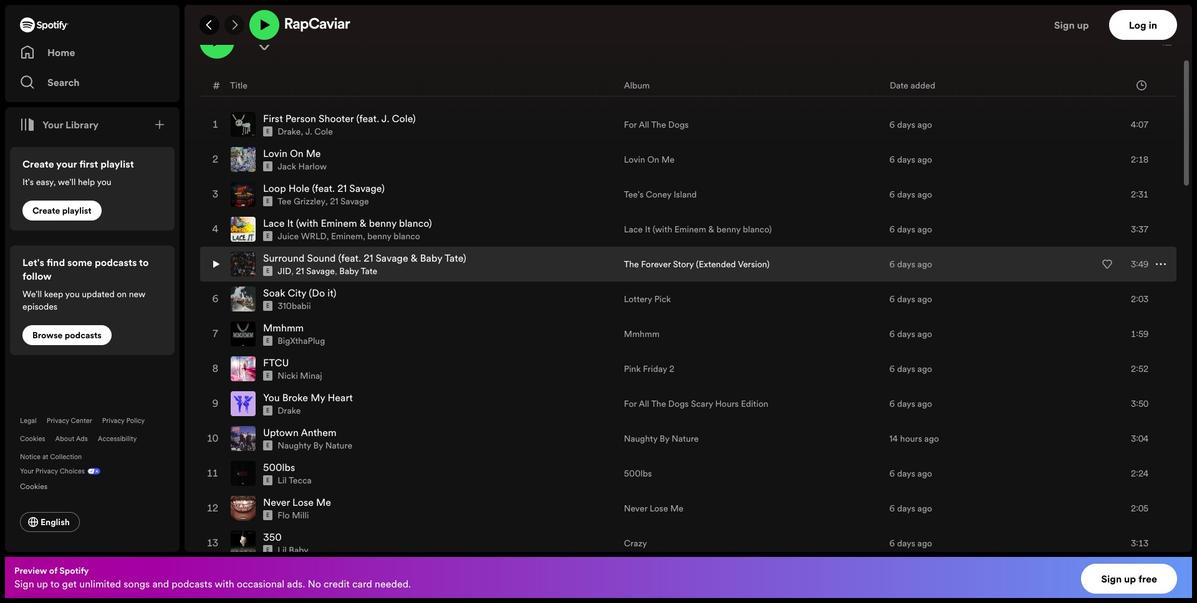 Task type: vqa. For each thing, say whether or not it's contained in the screenshot.
left GREEDY
no



Task type: describe. For each thing, give the bounding box(es) containing it.
nicki minaj
[[278, 370, 322, 383]]

ago for first person shooter (feat. j. cole)
[[918, 119, 933, 131]]

on
[[117, 288, 127, 301]]

explicit element for 350
[[263, 546, 273, 556]]

log
[[1130, 18, 1147, 32]]

duration image
[[1137, 80, 1147, 90]]

e inside the uptown anthem e
[[266, 442, 270, 450]]

nature for right naughty by nature 'link'
[[672, 433, 699, 446]]

uptown
[[263, 426, 299, 440]]

3:04
[[1132, 433, 1149, 446]]

friday
[[643, 363, 668, 376]]

by for naughty by nature 'link' inside uptown anthem 'cell'
[[314, 440, 323, 452]]

collection
[[50, 453, 82, 462]]

#
[[213, 78, 220, 92]]

up inside preview of spotify sign up to get unlimited songs and podcasts with occasional ads. no credit card needed.
[[37, 578, 48, 591]]

by for right naughty by nature 'link'
[[660, 433, 670, 446]]

21 savage link for sound
[[296, 265, 335, 278]]

eminem for juice wrld , eminem , benny blanco
[[331, 230, 363, 243]]

create playlist button
[[22, 201, 101, 221]]

6 days ago for lace it (with eminem & benny blanco)
[[890, 223, 933, 236]]

1 vertical spatial podcasts
[[65, 329, 102, 342]]

browse podcasts link
[[22, 326, 112, 346]]

lil tecca link
[[278, 475, 312, 487]]

lovin for lovin on me
[[624, 154, 646, 166]]

ftcu
[[263, 356, 289, 370]]

500lbs cell
[[231, 457, 614, 491]]

ftcu link
[[263, 356, 289, 370]]

explicit element for never lose me
[[263, 511, 273, 521]]

List button
[[1139, 31, 1178, 51]]

loop
[[263, 182, 286, 195]]

days for soak city (do it)
[[898, 293, 916, 306]]

tee's
[[624, 189, 644, 201]]

list
[[1144, 35, 1158, 48]]

6 days ago for lovin on me
[[890, 154, 933, 166]]

21 savage link for hole
[[330, 195, 369, 208]]

flo milli
[[278, 510, 309, 522]]

privacy center link
[[47, 417, 92, 426]]

, inside first person shooter (feat. j. cole) cell
[[301, 126, 303, 138]]

jid , 21 savage , baby tate
[[278, 265, 378, 278]]

create for playlist
[[32, 205, 60, 217]]

me for lovin on me
[[662, 154, 675, 166]]

6 days ago for loop hole (feat. 21 savage)
[[890, 189, 933, 201]]

main element
[[5, 5, 180, 553]]

lose for never lose me e
[[293, 496, 314, 510]]

(extended
[[696, 258, 736, 271]]

2:52
[[1132, 363, 1149, 376]]

sign for sign up
[[1055, 18, 1075, 32]]

1 horizontal spatial lovin on me link
[[624, 154, 675, 166]]

6 days ago for 350
[[890, 538, 933, 550]]

cole
[[315, 126, 333, 138]]

e inside the you broke my heart e
[[266, 408, 270, 415]]

first person shooter (feat. j. cole) link
[[263, 112, 416, 126]]

6 days ago for you broke my heart
[[890, 398, 933, 411]]

explicit element for lace it (with eminem & benny blanco)
[[263, 232, 273, 242]]

home
[[47, 46, 75, 59]]

6 days ago for mmhmm
[[890, 328, 933, 341]]

card
[[352, 578, 372, 591]]

keep
[[44, 288, 63, 301]]

notice at collection
[[20, 453, 82, 462]]

privacy center
[[47, 417, 92, 426]]

rapcaviar grid
[[185, 74, 1192, 604]]

it's
[[22, 176, 34, 188]]

loop hole (feat. 21 savage) link
[[263, 182, 385, 195]]

e inside lace it (with eminem & benny blanco) e
[[266, 233, 270, 240]]

you for some
[[65, 288, 80, 301]]

2:05
[[1132, 503, 1149, 515]]

explicit element for 500lbs
[[263, 476, 273, 486]]

podcasts inside let's find some podcasts to follow we'll keep you updated on new episodes
[[95, 256, 137, 270]]

3:49
[[1132, 258, 1149, 271]]

lovin on me
[[624, 154, 675, 166]]

(feat. inside first person shooter (feat. j. cole) e
[[357, 112, 379, 126]]

nature for naughty by nature 'link' inside uptown anthem 'cell'
[[326, 440, 353, 452]]

tee's coney island
[[624, 189, 697, 201]]

21 for hole
[[338, 182, 347, 195]]

uptown anthem cell
[[231, 422, 614, 456]]

crazy
[[624, 538, 648, 550]]

benny for lace it (with eminem & benny blanco) e
[[369, 217, 397, 230]]

jack harlow link
[[278, 160, 327, 173]]

soak city (do it) cell
[[231, 283, 614, 316]]

my
[[311, 391, 325, 405]]

2:24
[[1132, 468, 1149, 481]]

no
[[308, 578, 321, 591]]

your for your privacy choices
[[20, 467, 34, 477]]

lovin on me e
[[263, 147, 321, 170]]

album
[[624, 79, 650, 92]]

legal
[[20, 417, 37, 426]]

350 e
[[263, 531, 282, 555]]

nicki minaj link
[[278, 370, 322, 383]]

(with for lace it (with eminem & benny blanco)
[[653, 223, 673, 236]]

sign up
[[1055, 18, 1090, 32]]

ago for surround sound (feat. 21 savage & baby tate)
[[918, 258, 933, 271]]

0 horizontal spatial j.
[[306, 126, 312, 138]]

loop hole (feat. 21 savage) e
[[263, 182, 385, 205]]

some
[[67, 256, 92, 270]]

privacy for privacy policy
[[102, 417, 125, 426]]

6 for never lose me
[[890, 503, 896, 515]]

ftcu e
[[263, 356, 289, 380]]

lovin for lovin on me e
[[263, 147, 288, 160]]

ago for ftcu
[[918, 363, 933, 376]]

drake , j. cole
[[278, 126, 333, 138]]

preview of spotify sign up to get unlimited songs and podcasts with occasional ads. no credit card needed.
[[14, 565, 411, 591]]

6 days ago for never lose me
[[890, 503, 933, 515]]

explicit element for first person shooter (feat. j. cole)
[[263, 127, 273, 137]]

benny for lace it (with eminem & benny blanco)
[[717, 223, 741, 236]]

6 for first person shooter (feat. j. cole)
[[890, 119, 896, 131]]

14
[[890, 433, 899, 446]]

at
[[42, 453, 48, 462]]

privacy for privacy center
[[47, 417, 69, 426]]

search link
[[20, 70, 165, 95]]

added
[[911, 79, 936, 92]]

lottery pick
[[624, 293, 671, 306]]

we'll
[[22, 288, 42, 301]]

21 right jid link
[[296, 265, 304, 278]]

home link
[[20, 40, 165, 65]]

6 days ago for 500lbs
[[890, 468, 933, 481]]

dogs for first person shooter (feat. j. cole)
[[669, 119, 689, 131]]

jid link
[[278, 265, 292, 278]]

350 link
[[263, 531, 282, 545]]

(feat. for savage)
[[312, 182, 335, 195]]

naughty by nature link inside uptown anthem 'cell'
[[278, 440, 353, 452]]

eminem for lace it (with eminem & benny blanco) e
[[321, 217, 357, 230]]

dogs for you broke my heart
[[669, 398, 689, 411]]

savage for (feat.
[[376, 252, 408, 265]]

blanco
[[394, 230, 420, 243]]

the for first person shooter (feat. j. cole)
[[652, 119, 667, 131]]

the forever story (extended version) link
[[624, 258, 770, 271]]

podcasts inside preview of spotify sign up to get unlimited songs and podcasts with occasional ads. no credit card needed.
[[172, 578, 212, 591]]

explicit element for surround sound (feat. 21 savage & baby tate)
[[263, 267, 273, 277]]

1 horizontal spatial baby
[[340, 265, 359, 278]]

version)
[[738, 258, 770, 271]]

on for lovin on me e
[[290, 147, 304, 160]]

accessibility link
[[98, 435, 137, 444]]

never lose me cell
[[231, 492, 614, 526]]

1 horizontal spatial naughty by nature link
[[624, 433, 699, 446]]

2
[[670, 363, 675, 376]]

we'll
[[58, 176, 76, 188]]

new
[[129, 288, 145, 301]]

unlimited
[[79, 578, 121, 591]]

explicit element for you broke my heart
[[263, 406, 273, 416]]

lace it (with eminem & benny blanco) e
[[263, 217, 432, 240]]

1 horizontal spatial 500lbs link
[[624, 468, 652, 481]]

lil baby link
[[278, 545, 309, 557]]

e inside first person shooter (feat. j. cole) e
[[266, 128, 270, 136]]

coney
[[646, 189, 672, 201]]

the inside surround sound (feat. 21 savage & baby tate) row
[[624, 258, 639, 271]]

naughty by nature for naughty by nature 'link' inside uptown anthem 'cell'
[[278, 440, 353, 452]]

e inside lovin on me e
[[266, 163, 270, 170]]

never for never lose me e
[[263, 496, 290, 510]]

easy,
[[36, 176, 56, 188]]

0 horizontal spatial savage
[[307, 265, 335, 278]]

island
[[674, 189, 697, 201]]

ago for you broke my heart
[[918, 398, 933, 411]]

e inside mmhmm e
[[266, 338, 270, 345]]

ago for lace it (with eminem & benny blanco)
[[918, 223, 933, 236]]

naughty for right naughty by nature 'link'
[[624, 433, 658, 446]]

e inside surround sound (feat. 21 savage & baby tate) e
[[266, 268, 270, 275]]

juice wrld link
[[278, 230, 327, 243]]

, inside loop hole (feat. 21 savage) cell
[[326, 195, 328, 208]]

2 cookies from the top
[[20, 482, 48, 492]]

you broke my heart cell
[[231, 388, 614, 421]]

juice
[[278, 230, 299, 243]]

shooter
[[319, 112, 354, 126]]

play surround sound (feat. 21 savage & baby tate) by jid, 21 savage, baby tate image
[[211, 257, 221, 272]]

3:50
[[1132, 398, 1149, 411]]

city
[[288, 286, 306, 300]]

sign inside preview of spotify sign up to get unlimited songs and podcasts with occasional ads. no credit card needed.
[[14, 578, 34, 591]]

drake for drake , j. cole
[[278, 126, 301, 138]]

baby inside surround sound (feat. 21 savage & baby tate) e
[[420, 252, 443, 265]]

drake link inside you broke my heart cell
[[278, 405, 301, 418]]

e inside 350 e
[[266, 547, 270, 555]]

never for never lose me
[[624, 503, 648, 515]]

the forever story (extended version)
[[624, 258, 770, 271]]

sign up free button
[[1082, 565, 1178, 595]]

preview
[[14, 565, 47, 578]]

sign up free
[[1102, 573, 1158, 586]]

top bar and user menu element
[[185, 5, 1193, 45]]

(feat. for savage
[[338, 252, 361, 265]]

6 for loop hole (feat. 21 savage)
[[890, 189, 896, 201]]

6 days ago for soak city (do it)
[[890, 293, 933, 306]]

1:59
[[1132, 328, 1149, 341]]

surround sound (feat. 21 savage & baby tate) link
[[263, 252, 467, 265]]

1 horizontal spatial mmhmm link
[[624, 328, 660, 341]]

e inside never lose me e
[[266, 512, 270, 520]]

6 for surround sound (feat. 21 savage & baby tate)
[[890, 258, 896, 271]]

ftcu cell
[[231, 353, 614, 386]]

about
[[55, 435, 74, 444]]

& inside surround sound (feat. 21 savage & baby tate) e
[[411, 252, 418, 265]]



Task type: locate. For each thing, give the bounding box(es) containing it.
milli
[[292, 510, 309, 522]]

21
[[338, 182, 347, 195], [330, 195, 338, 208], [364, 252, 373, 265], [296, 265, 304, 278]]

0 horizontal spatial nature
[[326, 440, 353, 452]]

of
[[49, 565, 57, 578]]

0 vertical spatial cookies link
[[20, 435, 45, 444]]

9 explicit element from the top
[[263, 406, 273, 416]]

explicit element left "juice"
[[263, 232, 273, 242]]

& for lace it (with eminem & benny blanco) e
[[360, 217, 367, 230]]

0 horizontal spatial 500lbs link
[[263, 461, 295, 475]]

mmhmm for mmhmm
[[624, 328, 660, 341]]

podcasts right the browse
[[65, 329, 102, 342]]

for down pink
[[624, 398, 637, 411]]

21 savage link inside row
[[296, 265, 335, 278]]

days for first person shooter (feat. j. cole)
[[898, 119, 916, 131]]

lose
[[293, 496, 314, 510], [650, 503, 669, 515]]

0 horizontal spatial mmhmm
[[263, 321, 304, 335]]

tee
[[278, 195, 292, 208]]

explicit element inside loop hole (feat. 21 savage) cell
[[263, 197, 273, 207]]

8 e from the top
[[266, 373, 270, 380]]

explicit element inside "lace it (with eminem & benny blanco)" "cell"
[[263, 232, 273, 242]]

lace inside lace it (with eminem & benny blanco) e
[[263, 217, 285, 230]]

it for lace it (with eminem & benny blanco)
[[645, 223, 651, 236]]

lovin on me link inside cell
[[263, 147, 321, 160]]

500lbs link inside cell
[[263, 461, 295, 475]]

up for sign up free
[[1125, 573, 1137, 586]]

0 horizontal spatial naughty by nature link
[[278, 440, 353, 452]]

for all the dogs
[[624, 119, 689, 131]]

broke
[[282, 391, 308, 405]]

duration element
[[1137, 80, 1147, 90]]

nature down heart
[[326, 440, 353, 452]]

baby tate link
[[340, 265, 378, 278]]

lose for never lose me
[[650, 503, 669, 515]]

me for never lose me e
[[316, 496, 331, 510]]

podcasts
[[95, 256, 137, 270], [65, 329, 102, 342], [172, 578, 212, 591]]

blanco) for lace it (with eminem & benny blanco)
[[743, 223, 772, 236]]

by inside uptown anthem 'cell'
[[314, 440, 323, 452]]

7 e from the top
[[266, 338, 270, 345]]

350 cell
[[231, 527, 614, 561]]

episodes
[[22, 301, 58, 313]]

surround sound (feat. 21 savage & baby tate) e
[[263, 252, 467, 275]]

21 savage link
[[330, 195, 369, 208], [296, 265, 335, 278]]

6 for soak city (do it)
[[890, 293, 896, 306]]

1 horizontal spatial savage
[[341, 195, 369, 208]]

it for lace it (with eminem & benny blanco) e
[[287, 217, 294, 230]]

create playlist
[[32, 205, 91, 217]]

0 horizontal spatial naughty
[[278, 440, 311, 452]]

21 for grizzley
[[330, 195, 338, 208]]

3:13 cell
[[1092, 527, 1167, 561]]

e down uptown on the left of page
[[266, 442, 270, 450]]

2 all from the top
[[639, 398, 650, 411]]

create down easy,
[[32, 205, 60, 217]]

savage inside surround sound (feat. 21 savage & baby tate) e
[[376, 252, 408, 265]]

1 vertical spatial your
[[20, 467, 34, 477]]

playlist down "help"
[[62, 205, 91, 217]]

lace it (with eminem & benny blanco) link up the forever story (extended version)
[[624, 223, 772, 236]]

up for sign up
[[1078, 18, 1090, 32]]

1 horizontal spatial naughty
[[624, 433, 658, 446]]

mmhmm e
[[263, 321, 304, 345]]

9 6 from the top
[[890, 398, 896, 411]]

on inside lovin on me e
[[290, 147, 304, 160]]

california consumer privacy act (ccpa) opt-out icon image
[[85, 467, 100, 479]]

naughty by nature inside uptown anthem 'cell'
[[278, 440, 353, 452]]

1 horizontal spatial you
[[97, 176, 111, 188]]

cookies link up notice
[[20, 435, 45, 444]]

12 6 days ago from the top
[[890, 538, 933, 550]]

(feat. down juice wrld , eminem , benny blanco
[[338, 252, 361, 265]]

& for lace it (with eminem & benny blanco)
[[709, 223, 715, 236]]

never lose me
[[624, 503, 684, 515]]

create your first playlist it's easy, we'll help you
[[22, 157, 134, 188]]

10 days from the top
[[898, 468, 916, 481]]

e left "juice"
[[266, 233, 270, 240]]

1 vertical spatial for
[[624, 398, 637, 411]]

1 horizontal spatial playlist
[[101, 157, 134, 171]]

explicit element for soak city (do it)
[[263, 301, 273, 311]]

days for lace it (with eminem & benny blanco)
[[898, 223, 916, 236]]

to left get at the bottom left of the page
[[50, 578, 60, 591]]

benny
[[369, 217, 397, 230], [717, 223, 741, 236], [368, 230, 392, 243]]

lace it (with eminem & benny blanco) cell
[[231, 213, 614, 247]]

0 horizontal spatial blanco)
[[399, 217, 432, 230]]

days
[[898, 119, 916, 131], [898, 154, 916, 166], [898, 189, 916, 201], [898, 223, 916, 236], [898, 258, 916, 271], [898, 293, 916, 306], [898, 328, 916, 341], [898, 363, 916, 376], [898, 398, 916, 411], [898, 468, 916, 481], [898, 503, 916, 515], [898, 538, 916, 550]]

in
[[1149, 18, 1158, 32]]

10 explicit element from the top
[[263, 441, 273, 451]]

it inside lace it (with eminem & benny blanco) e
[[287, 217, 294, 230]]

your for your library
[[42, 118, 63, 132]]

minaj
[[300, 370, 322, 383]]

tee's coney island link
[[624, 189, 697, 201]]

0 horizontal spatial it
[[287, 217, 294, 230]]

surround
[[263, 252, 305, 265]]

2 for from the top
[[624, 398, 637, 411]]

& inside lace it (with eminem & benny blanco) e
[[360, 217, 367, 230]]

j. left cole)
[[382, 112, 390, 126]]

naughty by nature link up tecca
[[278, 440, 353, 452]]

0 horizontal spatial lovin
[[263, 147, 288, 160]]

9 6 days ago from the top
[[890, 398, 933, 411]]

1 6 days ago from the top
[[890, 119, 933, 131]]

e down loop
[[266, 198, 270, 205]]

explicit element inside lovin on me cell
[[263, 162, 273, 172]]

never inside never lose me e
[[263, 496, 290, 510]]

up left free
[[1125, 573, 1137, 586]]

spotify image
[[20, 17, 69, 32]]

you inside let's find some podcasts to follow we'll keep you updated on new episodes
[[65, 288, 80, 301]]

310babii
[[278, 300, 311, 313]]

3 6 days ago from the top
[[890, 189, 933, 201]]

me for never lose me
[[671, 503, 684, 515]]

1 horizontal spatial lovin
[[624, 154, 646, 166]]

0 vertical spatial drake
[[278, 126, 301, 138]]

8 explicit element from the top
[[263, 371, 273, 381]]

me inside never lose me e
[[316, 496, 331, 510]]

0 vertical spatial drake link
[[278, 126, 301, 138]]

1 e from the top
[[266, 128, 270, 136]]

about ads link
[[55, 435, 88, 444]]

1 vertical spatial lil
[[278, 545, 287, 557]]

3:49 cell
[[1092, 248, 1167, 281]]

soak city (do it) link
[[263, 286, 337, 300]]

create inside create your first playlist it's easy, we'll help you
[[22, 157, 54, 171]]

0 vertical spatial the
[[652, 119, 667, 131]]

lose inside never lose me e
[[293, 496, 314, 510]]

all for you broke my heart
[[639, 398, 650, 411]]

on for lovin on me
[[648, 154, 660, 166]]

days for ftcu
[[898, 363, 916, 376]]

explicit element inside surround sound (feat. 21 savage & baby tate) cell
[[263, 267, 273, 277]]

e left jack
[[266, 163, 270, 170]]

you
[[97, 176, 111, 188], [65, 288, 80, 301]]

explicit element for mmhmm
[[263, 336, 273, 346]]

never left milli at bottom
[[263, 496, 290, 510]]

# column header
[[213, 74, 220, 96]]

1 vertical spatial cookies
[[20, 482, 48, 492]]

11 6 days ago from the top
[[890, 503, 933, 515]]

4 6 days ago from the top
[[890, 223, 933, 236]]

10 e from the top
[[266, 442, 270, 450]]

harlow
[[299, 160, 327, 173]]

6 for mmhmm
[[890, 328, 896, 341]]

11 days from the top
[[898, 503, 916, 515]]

savage)
[[350, 182, 385, 195]]

flo
[[278, 510, 290, 522]]

savage
[[341, 195, 369, 208], [376, 252, 408, 265], [307, 265, 335, 278]]

mmhmm for mmhmm e
[[263, 321, 304, 335]]

lil inside 500lbs cell
[[278, 475, 287, 487]]

500lbs link down uptown on the left of page
[[263, 461, 295, 475]]

j. left cole
[[306, 126, 312, 138]]

7 6 days ago from the top
[[890, 328, 933, 341]]

e inside soak city (do it) e
[[266, 303, 270, 310]]

by right uptown on the left of page
[[314, 440, 323, 452]]

explicit element down loop
[[263, 197, 273, 207]]

your library
[[42, 118, 99, 132]]

naughty by nature up tecca
[[278, 440, 353, 452]]

2 vertical spatial podcasts
[[172, 578, 212, 591]]

privacy policy
[[102, 417, 145, 426]]

explicit element inside uptown anthem 'cell'
[[263, 441, 273, 451]]

explicit element for ftcu
[[263, 371, 273, 381]]

1 horizontal spatial blanco)
[[743, 223, 772, 236]]

naughty by nature for right naughty by nature 'link'
[[624, 433, 699, 446]]

benny for juice wrld , eminem , benny blanco
[[368, 230, 392, 243]]

2 lil from the top
[[278, 545, 287, 557]]

0 horizontal spatial 500lbs
[[263, 461, 295, 475]]

wrld
[[301, 230, 327, 243]]

21 down juice wrld , eminem , benny blanco
[[364, 252, 373, 265]]

12 explicit element from the top
[[263, 511, 273, 521]]

(with down tee's coney island
[[653, 223, 673, 236]]

e left jid link
[[266, 268, 270, 275]]

0 horizontal spatial naughty by nature
[[278, 440, 353, 452]]

you right "help"
[[97, 176, 111, 188]]

lace
[[263, 217, 285, 230], [624, 223, 643, 236]]

500lbs for 500lbs e
[[263, 461, 295, 475]]

3 explicit element from the top
[[263, 197, 273, 207]]

1 explicit element from the top
[[263, 127, 273, 137]]

you inside create your first playlist it's easy, we'll help you
[[97, 176, 111, 188]]

1 for from the top
[[624, 119, 637, 131]]

1 vertical spatial to
[[50, 578, 60, 591]]

and
[[152, 578, 169, 591]]

credit
[[324, 578, 350, 591]]

your
[[42, 118, 63, 132], [20, 467, 34, 477]]

drake inside first person shooter (feat. j. cole) cell
[[278, 126, 301, 138]]

explicit element left jack
[[263, 162, 273, 172]]

updated
[[82, 288, 115, 301]]

days for surround sound (feat. 21 savage & baby tate)
[[898, 258, 916, 271]]

0 horizontal spatial to
[[50, 578, 60, 591]]

rapcaviar
[[284, 17, 350, 32]]

7 explicit element from the top
[[263, 336, 273, 346]]

savage up "(do"
[[307, 265, 335, 278]]

edition
[[741, 398, 769, 411]]

explicit element left jid link
[[263, 267, 273, 277]]

0 horizontal spatial lose
[[293, 496, 314, 510]]

free
[[1139, 573, 1158, 586]]

21 inside surround sound (feat. 21 savage & baby tate) e
[[364, 252, 373, 265]]

days for loop hole (feat. 21 savage)
[[898, 189, 916, 201]]

mmhmm down 310babii link
[[263, 321, 304, 335]]

never up the 'crazy'
[[624, 503, 648, 515]]

1 horizontal spatial up
[[1078, 18, 1090, 32]]

6 days from the top
[[898, 293, 916, 306]]

0 vertical spatial (feat.
[[357, 112, 379, 126]]

explicit element down you
[[263, 406, 273, 416]]

1 horizontal spatial never
[[624, 503, 648, 515]]

2 drake from the top
[[278, 405, 301, 418]]

4 e from the top
[[266, 233, 270, 240]]

cookies down your privacy choices button
[[20, 482, 48, 492]]

1 horizontal spatial &
[[411, 252, 418, 265]]

cookies link down your privacy choices button
[[20, 479, 58, 493]]

go back image
[[205, 20, 215, 30]]

0 horizontal spatial playlist
[[62, 205, 91, 217]]

browse
[[32, 329, 63, 342]]

explicit element inside first person shooter (feat. j. cole) cell
[[263, 127, 273, 137]]

e down the soak
[[266, 303, 270, 310]]

playlist inside button
[[62, 205, 91, 217]]

blanco) for lace it (with eminem & benny blanco) e
[[399, 217, 432, 230]]

privacy up accessibility
[[102, 417, 125, 426]]

it
[[287, 217, 294, 230], [645, 223, 651, 236]]

0 vertical spatial cookies
[[20, 435, 45, 444]]

naughty by nature link down for all the dogs scary hours edition on the bottom right of page
[[624, 433, 699, 446]]

go forward image
[[230, 20, 240, 30]]

eminem up surround sound (feat. 21 savage & baby tate) row
[[675, 223, 707, 236]]

1 6 from the top
[[890, 119, 896, 131]]

mmhmm cell
[[231, 318, 614, 351]]

privacy down at
[[35, 467, 58, 477]]

2 6 days ago from the top
[[890, 154, 933, 166]]

0 vertical spatial all
[[639, 119, 650, 131]]

cole)
[[392, 112, 416, 126]]

(feat.
[[357, 112, 379, 126], [312, 182, 335, 195], [338, 252, 361, 265]]

your down notice
[[20, 467, 34, 477]]

up inside 'sign up free' 'button'
[[1125, 573, 1137, 586]]

explicit element inside mmhmm "cell"
[[263, 336, 273, 346]]

12 6 from the top
[[890, 538, 896, 550]]

benny inside lace it (with eminem & benny blanco) e
[[369, 217, 397, 230]]

0 horizontal spatial up
[[37, 578, 48, 591]]

sign inside 'button'
[[1102, 573, 1123, 586]]

8 6 from the top
[[890, 363, 896, 376]]

dogs down # row
[[669, 119, 689, 131]]

0 vertical spatial dogs
[[669, 119, 689, 131]]

0 vertical spatial you
[[97, 176, 111, 188]]

never
[[263, 496, 290, 510], [624, 503, 648, 515]]

days for you broke my heart
[[898, 398, 916, 411]]

500lbs
[[263, 461, 295, 475], [624, 468, 652, 481]]

mmhmm down lottery
[[624, 328, 660, 341]]

6 days ago for surround sound (feat. 21 savage & baby tate)
[[890, 258, 933, 271]]

(with for lace it (with eminem & benny blanco) e
[[296, 217, 319, 230]]

explicit element
[[263, 127, 273, 137], [263, 162, 273, 172], [263, 197, 273, 207], [263, 232, 273, 242], [263, 267, 273, 277], [263, 301, 273, 311], [263, 336, 273, 346], [263, 371, 273, 381], [263, 406, 273, 416], [263, 441, 273, 451], [263, 476, 273, 486], [263, 511, 273, 521], [263, 546, 273, 556]]

days for mmhmm
[[898, 328, 916, 341]]

explicit element inside "ftcu" cell
[[263, 371, 273, 381]]

2 days from the top
[[898, 154, 916, 166]]

(with down grizzley
[[296, 217, 319, 230]]

1 vertical spatial drake
[[278, 405, 301, 418]]

e up ftcu at bottom
[[266, 338, 270, 345]]

1 vertical spatial drake link
[[278, 405, 301, 418]]

drake inside you broke my heart cell
[[278, 405, 301, 418]]

500lbs inside 500lbs cell
[[263, 461, 295, 475]]

11 6 from the top
[[890, 503, 896, 515]]

drake link up lovin on me e
[[278, 126, 301, 138]]

0 horizontal spatial on
[[290, 147, 304, 160]]

occasional
[[237, 578, 285, 591]]

all up lovin on me at the right top of page
[[639, 119, 650, 131]]

6 explicit element from the top
[[263, 301, 273, 311]]

blanco)
[[399, 217, 432, 230], [743, 223, 772, 236]]

to inside preview of spotify sign up to get unlimited songs and podcasts with occasional ads. no credit card needed.
[[50, 578, 60, 591]]

ago for uptown anthem
[[925, 433, 940, 446]]

e left "lil tecca" "link"
[[266, 477, 270, 485]]

1 horizontal spatial to
[[139, 256, 149, 270]]

naughty by nature down for all the dogs scary hours edition on the bottom right of page
[[624, 433, 699, 446]]

mmhmm link down lottery
[[624, 328, 660, 341]]

lace for lace it (with eminem & benny blanco) e
[[263, 217, 285, 230]]

privacy policy link
[[102, 417, 145, 426]]

the up lovin on me at the right top of page
[[652, 119, 667, 131]]

1 days from the top
[[898, 119, 916, 131]]

the down the friday at the bottom right of page
[[652, 398, 667, 411]]

eminem up surround sound (feat. 21 savage & baby tate) link
[[331, 230, 363, 243]]

ago
[[918, 119, 933, 131], [918, 154, 933, 166], [918, 189, 933, 201], [918, 223, 933, 236], [918, 258, 933, 271], [918, 293, 933, 306], [918, 328, 933, 341], [918, 363, 933, 376], [918, 398, 933, 411], [925, 433, 940, 446], [918, 468, 933, 481], [918, 503, 933, 515], [918, 538, 933, 550]]

1 vertical spatial dogs
[[669, 398, 689, 411]]

e left flo
[[266, 512, 270, 520]]

0 horizontal spatial baby
[[289, 545, 309, 557]]

to inside let's find some podcasts to follow we'll keep you updated on new episodes
[[139, 256, 149, 270]]

create up easy,
[[22, 157, 54, 171]]

(do
[[309, 286, 325, 300]]

5 6 from the top
[[890, 258, 896, 271]]

naughty inside uptown anthem 'cell'
[[278, 440, 311, 452]]

eminem down tee grizzley , 21 savage in the left of the page
[[321, 217, 357, 230]]

0 horizontal spatial your
[[20, 467, 34, 477]]

lovin on me cell
[[231, 143, 614, 177]]

0 vertical spatial lil
[[278, 475, 287, 487]]

your inside your library "button"
[[42, 118, 63, 132]]

for all the dogs scary hours edition
[[624, 398, 769, 411]]

2 dogs from the top
[[669, 398, 689, 411]]

you for first
[[97, 176, 111, 188]]

21 savage link up lace it (with eminem & benny blanco) e
[[330, 195, 369, 208]]

me inside lovin on me e
[[306, 147, 321, 160]]

to up new
[[139, 256, 149, 270]]

# row
[[200, 74, 1177, 97]]

2 horizontal spatial baby
[[420, 252, 443, 265]]

0 vertical spatial your
[[42, 118, 63, 132]]

surround sound (feat. 21 savage & baby tate) row
[[200, 247, 1177, 282]]

1 horizontal spatial 500lbs
[[624, 468, 652, 481]]

500lbs for 500lbs
[[624, 468, 652, 481]]

baby inside 350 cell
[[289, 545, 309, 557]]

2 horizontal spatial &
[[709, 223, 715, 236]]

1 dogs from the top
[[669, 119, 689, 131]]

1 horizontal spatial sign
[[1055, 18, 1075, 32]]

0 horizontal spatial sign
[[14, 578, 34, 591]]

0 horizontal spatial by
[[314, 440, 323, 452]]

0 vertical spatial for
[[624, 119, 637, 131]]

nature inside uptown anthem 'cell'
[[326, 440, 353, 452]]

5 days from the top
[[898, 258, 916, 271]]

playlist inside create your first playlist it's easy, we'll help you
[[101, 157, 134, 171]]

10 6 from the top
[[890, 468, 896, 481]]

explicit element down ftcu at bottom
[[263, 371, 273, 381]]

0 vertical spatial to
[[139, 256, 149, 270]]

2 6 from the top
[[890, 154, 896, 166]]

6 inside surround sound (feat. 21 savage & baby tate) row
[[890, 258, 896, 271]]

1 horizontal spatial (with
[[653, 223, 673, 236]]

(feat. inside 'loop hole (feat. 21 savage) e'
[[312, 182, 335, 195]]

for up lovin on me at the right top of page
[[624, 119, 637, 131]]

1 horizontal spatial by
[[660, 433, 670, 446]]

11 e from the top
[[266, 477, 270, 485]]

4:07
[[1132, 119, 1149, 131]]

lace it (with eminem & benny blanco) link
[[263, 217, 432, 230], [624, 223, 772, 236]]

explicit element inside the 'soak city (do it)' cell
[[263, 301, 273, 311]]

6 days ago inside surround sound (feat. 21 savage & baby tate) row
[[890, 258, 933, 271]]

7 6 from the top
[[890, 328, 896, 341]]

naughty for naughty by nature 'link' inside uptown anthem 'cell'
[[278, 440, 311, 452]]

3 days from the top
[[898, 189, 916, 201]]

by down for all the dogs scary hours edition on the bottom right of page
[[660, 433, 670, 446]]

1 horizontal spatial nature
[[672, 433, 699, 446]]

0 horizontal spatial (with
[[296, 217, 319, 230]]

for for you broke my heart
[[624, 398, 637, 411]]

lace down tee's
[[624, 223, 643, 236]]

explicit element down the soak
[[263, 301, 273, 311]]

policy
[[126, 417, 145, 426]]

nicki
[[278, 370, 298, 383]]

cookies up notice
[[20, 435, 45, 444]]

days for lovin on me
[[898, 154, 916, 166]]

for for first person shooter (feat. j. cole)
[[624, 119, 637, 131]]

ago inside surround sound (feat. 21 savage & baby tate) row
[[918, 258, 933, 271]]

9 e from the top
[[266, 408, 270, 415]]

baby right 350 e
[[289, 545, 309, 557]]

explicit element for uptown anthem
[[263, 441, 273, 451]]

6 e from the top
[[266, 303, 270, 310]]

mmhmm link inside "cell"
[[263, 321, 304, 335]]

dogs left scary
[[669, 398, 689, 411]]

explicit element inside 350 cell
[[263, 546, 273, 556]]

days for 500lbs
[[898, 468, 916, 481]]

eminem link
[[331, 230, 363, 243]]

0 vertical spatial create
[[22, 157, 54, 171]]

mmhmm inside "cell"
[[263, 321, 304, 335]]

9 days from the top
[[898, 398, 916, 411]]

500lbs up never lose me
[[624, 468, 652, 481]]

lovin inside lovin on me e
[[263, 147, 288, 160]]

e inside 'loop hole (feat. 21 savage) e'
[[266, 198, 270, 205]]

8 days from the top
[[898, 363, 916, 376]]

e down you
[[266, 408, 270, 415]]

the
[[652, 119, 667, 131], [624, 258, 639, 271], [652, 398, 667, 411]]

log in button
[[1110, 10, 1178, 40]]

ago for 350
[[918, 538, 933, 550]]

1 vertical spatial the
[[624, 258, 639, 271]]

explicit element inside 500lbs cell
[[263, 476, 273, 486]]

13 explicit element from the top
[[263, 546, 273, 556]]

0 horizontal spatial never lose me link
[[263, 496, 331, 510]]

1 vertical spatial 21 savage link
[[296, 265, 335, 278]]

(with inside lace it (with eminem & benny blanco) e
[[296, 217, 319, 230]]

drake up uptown on the left of page
[[278, 405, 301, 418]]

3 e from the top
[[266, 198, 270, 205]]

0 horizontal spatial lace
[[263, 217, 285, 230]]

lil tecca
[[278, 475, 312, 487]]

mmhmm link down 310babii link
[[263, 321, 304, 335]]

2:31
[[1132, 189, 1149, 201]]

1 vertical spatial (feat.
[[312, 182, 335, 195]]

explicit element inside you broke my heart cell
[[263, 406, 273, 416]]

1 horizontal spatial lace
[[624, 223, 643, 236]]

mmhmm
[[263, 321, 304, 335], [624, 328, 660, 341]]

(feat. right shooter
[[357, 112, 379, 126]]

2 cookies link from the top
[[20, 479, 58, 493]]

6 days ago for ftcu
[[890, 363, 933, 376]]

0 horizontal spatial never
[[263, 496, 290, 510]]

all for first person shooter (feat. j. cole)
[[639, 119, 650, 131]]

21 right grizzley
[[330, 195, 338, 208]]

blanco) up version)
[[743, 223, 772, 236]]

4 explicit element from the top
[[263, 232, 273, 242]]

blanco) inside lace it (with eminem & benny blanco) e
[[399, 217, 432, 230]]

21 left savage)
[[338, 182, 347, 195]]

13 e from the top
[[266, 547, 270, 555]]

1 cookies link from the top
[[20, 435, 45, 444]]

tee grizzley , 21 savage
[[278, 195, 369, 208]]

baby left tate
[[340, 265, 359, 278]]

e inside ftcu e
[[266, 373, 270, 380]]

2 e from the top
[[266, 163, 270, 170]]

lil inside 350 cell
[[278, 545, 287, 557]]

e
[[266, 128, 270, 136], [266, 163, 270, 170], [266, 198, 270, 205], [266, 233, 270, 240], [266, 268, 270, 275], [266, 303, 270, 310], [266, 338, 270, 345], [266, 373, 270, 380], [266, 408, 270, 415], [266, 442, 270, 450], [266, 477, 270, 485], [266, 512, 270, 520], [266, 547, 270, 555]]

1 drake from the top
[[278, 126, 301, 138]]

up left log
[[1078, 18, 1090, 32]]

0 vertical spatial podcasts
[[95, 256, 137, 270]]

21 savage link up "(do"
[[296, 265, 335, 278]]

1 all from the top
[[639, 119, 650, 131]]

sign inside button
[[1055, 18, 1075, 32]]

ago for mmhmm
[[918, 328, 933, 341]]

1 horizontal spatial it
[[645, 223, 651, 236]]

10 6 days ago from the top
[[890, 468, 933, 481]]

explicit element down uptown on the left of page
[[263, 441, 273, 451]]

6 for 350
[[890, 538, 896, 550]]

explicit element down 350 link
[[263, 546, 273, 556]]

6 6 days ago from the top
[[890, 293, 933, 306]]

hours
[[716, 398, 739, 411]]

1 drake link from the top
[[278, 126, 301, 138]]

2 vertical spatial (feat.
[[338, 252, 361, 265]]

up left of
[[37, 578, 48, 591]]

lovin up tee's
[[624, 154, 646, 166]]

ago for soak city (do it)
[[918, 293, 933, 306]]

0 vertical spatial 21 savage link
[[330, 195, 369, 208]]

0 horizontal spatial lovin on me link
[[263, 147, 321, 160]]

11 explicit element from the top
[[263, 476, 273, 486]]

6 for lace it (with eminem & benny blanco)
[[890, 223, 896, 236]]

surround sound (feat. 21 savage & baby tate) cell
[[231, 248, 614, 281]]

4 6 from the top
[[890, 223, 896, 236]]

1 horizontal spatial your
[[42, 118, 63, 132]]

baby left tate)
[[420, 252, 443, 265]]

e down the first
[[266, 128, 270, 136]]

21 inside 'loop hole (feat. 21 savage) e'
[[338, 182, 347, 195]]

explicit element for loop hole (feat. 21 savage)
[[263, 197, 273, 207]]

j. inside first person shooter (feat. j. cole) e
[[382, 112, 390, 126]]

you
[[263, 391, 280, 405]]

tate)
[[445, 252, 467, 265]]

12 days from the top
[[898, 538, 916, 550]]

hole
[[289, 182, 310, 195]]

12 e from the top
[[266, 512, 270, 520]]

benny up surround sound (feat. 21 savage & baby tate) link
[[368, 230, 392, 243]]

6 6 from the top
[[890, 293, 896, 306]]

0 horizontal spatial mmhmm link
[[263, 321, 304, 335]]

2 horizontal spatial up
[[1125, 573, 1137, 586]]

the for you broke my heart
[[652, 398, 667, 411]]

0 horizontal spatial lace it (with eminem & benny blanco) link
[[263, 217, 432, 230]]

create for your
[[22, 157, 54, 171]]

1 vertical spatial create
[[32, 205, 60, 217]]

loop hole (feat. 21 savage) cell
[[231, 178, 614, 212]]

1 vertical spatial you
[[65, 288, 80, 301]]

e down ftcu at bottom
[[266, 373, 270, 380]]

500lbs down uptown on the left of page
[[263, 461, 295, 475]]

8 6 days ago from the top
[[890, 363, 933, 376]]

blanco) down loop hole (feat. 21 savage) cell
[[399, 217, 432, 230]]

explicit element inside never lose me cell
[[263, 511, 273, 521]]

1 lil from the top
[[278, 475, 287, 487]]

date
[[890, 79, 909, 92]]

1 horizontal spatial mmhmm
[[624, 328, 660, 341]]

,
[[301, 126, 303, 138], [326, 195, 328, 208], [327, 230, 329, 243], [363, 230, 365, 243], [292, 265, 294, 278], [335, 265, 337, 278]]

2 vertical spatial the
[[652, 398, 667, 411]]

drake link up uptown on the left of page
[[278, 405, 301, 418]]

6
[[890, 119, 896, 131], [890, 154, 896, 166], [890, 189, 896, 201], [890, 223, 896, 236], [890, 258, 896, 271], [890, 293, 896, 306], [890, 328, 896, 341], [890, 363, 896, 376], [890, 398, 896, 411], [890, 468, 896, 481], [890, 503, 896, 515], [890, 538, 896, 550]]

5 e from the top
[[266, 268, 270, 275]]

2 drake link from the top
[[278, 405, 301, 418]]

1 horizontal spatial naughty by nature
[[624, 433, 699, 446]]

it down the tee
[[287, 217, 294, 230]]

3 6 from the top
[[890, 189, 896, 201]]

first person shooter (feat. j. cole) cell
[[231, 108, 614, 142]]

0 vertical spatial playlist
[[101, 157, 134, 171]]

& down blanco
[[411, 252, 418, 265]]

1 horizontal spatial lose
[[650, 503, 669, 515]]

(feat. inside surround sound (feat. 21 savage & baby tate) e
[[338, 252, 361, 265]]

never lose me e
[[263, 496, 331, 520]]

tee grizzley link
[[278, 195, 326, 208]]

eminem inside lace it (with eminem & benny blanco) e
[[321, 217, 357, 230]]

drake for drake
[[278, 405, 301, 418]]

lil for 350
[[278, 545, 287, 557]]

5 explicit element from the top
[[263, 267, 273, 277]]

0 horizontal spatial &
[[360, 217, 367, 230]]

1 vertical spatial all
[[639, 398, 650, 411]]

4 days from the top
[[898, 223, 916, 236]]

ago for never lose me
[[918, 503, 933, 515]]

1 horizontal spatial on
[[648, 154, 660, 166]]

explicit element up ftcu at bottom
[[263, 336, 273, 346]]

2 horizontal spatial savage
[[376, 252, 408, 265]]

nature down for all the dogs scary hours edition on the bottom right of page
[[672, 433, 699, 446]]

first
[[263, 112, 283, 126]]

savage down benny blanco link
[[376, 252, 408, 265]]

5 6 days ago from the top
[[890, 258, 933, 271]]

days inside surround sound (feat. 21 savage & baby tate) row
[[898, 258, 916, 271]]

1 horizontal spatial lace it (with eminem & benny blanco) link
[[624, 223, 772, 236]]

explicit element for lovin on me
[[263, 162, 273, 172]]

your left library
[[42, 118, 63, 132]]

create inside button
[[32, 205, 60, 217]]

e down 350 link
[[266, 547, 270, 555]]

privacy up the "about"
[[47, 417, 69, 426]]

up inside the sign up button
[[1078, 18, 1090, 32]]

savage up lace it (with eminem & benny blanco) e
[[341, 195, 369, 208]]

1 cookies from the top
[[20, 435, 45, 444]]

1 horizontal spatial j.
[[382, 112, 390, 126]]

6 for you broke my heart
[[890, 398, 896, 411]]

1 horizontal spatial never lose me link
[[624, 503, 684, 515]]

lovin
[[263, 147, 288, 160], [624, 154, 646, 166]]

500lbs link up never lose me
[[624, 468, 652, 481]]

ago for loop hole (feat. 21 savage)
[[918, 189, 933, 201]]

1 vertical spatial playlist
[[62, 205, 91, 217]]

& up '(extended'
[[709, 223, 715, 236]]

e inside 500lbs e
[[266, 477, 270, 485]]

2 explicit element from the top
[[263, 162, 273, 172]]

1 vertical spatial cookies link
[[20, 479, 58, 493]]

7 days from the top
[[898, 328, 916, 341]]



